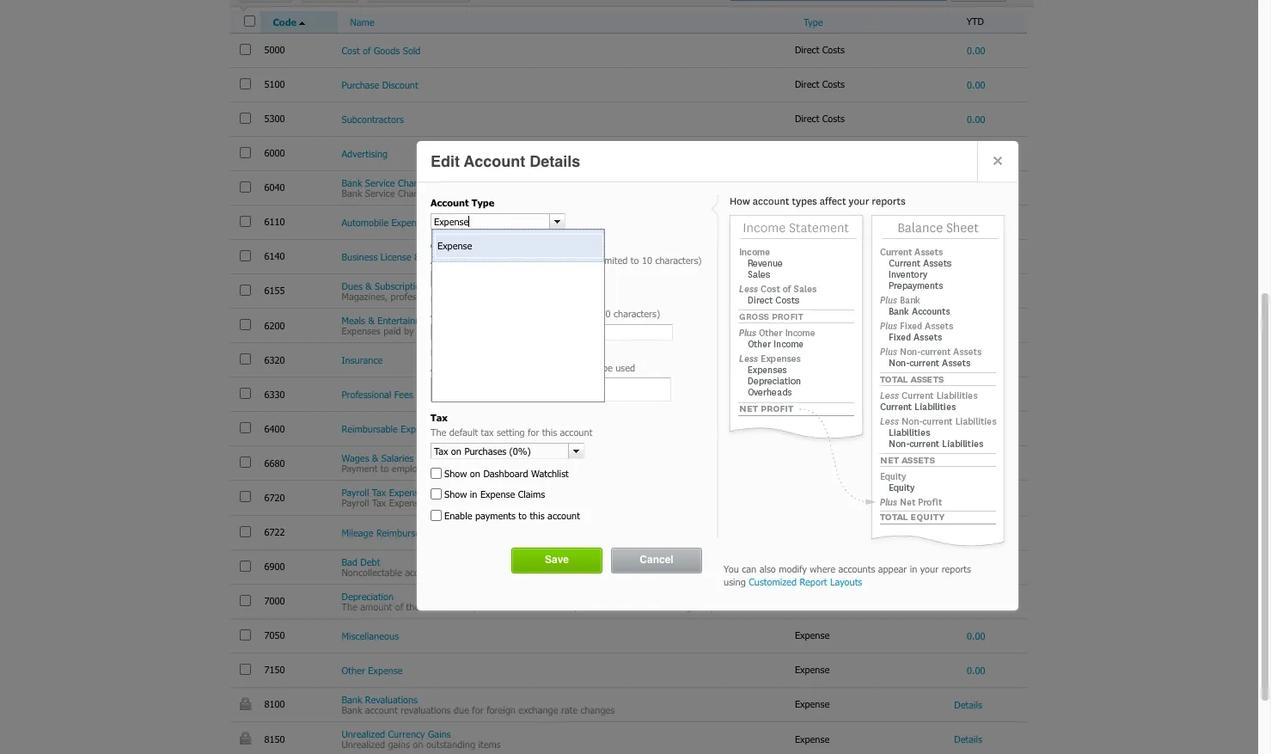 Task type: describe. For each thing, give the bounding box(es) containing it.
direct costs for of
[[795, 44, 848, 55]]

period
[[711, 601, 737, 612]]

bank service charges bank service charges
[[342, 177, 432, 198]]

10 0.00 from the top
[[967, 458, 986, 469]]

items
[[478, 739, 501, 750]]

0.00 link for reimbursable expense
[[967, 423, 986, 434]]

have
[[517, 566, 536, 577]]

12 0.00 from the top
[[967, 596, 986, 607]]

your
[[921, 563, 939, 574]]

a for a unique code/number for this account (limited to 10 characters)
[[431, 255, 436, 266]]

you can also modify where accounts appear in your reports using
[[724, 563, 972, 587]]

show for show in expense claims
[[445, 489, 467, 500]]

a for a short title for this account (limited to 150 characters)
[[431, 308, 436, 319]]

mileage reimbursement
[[342, 527, 442, 538]]

Enable payments to this account checkbox
[[431, 509, 442, 521]]

off.
[[595, 566, 608, 577]]

for inside code a unique code/number for this account (limited to 10 characters)
[[529, 255, 540, 266]]

1 horizontal spatial fees
[[424, 251, 443, 262]]

purposes.
[[688, 325, 728, 336]]

cancel
[[640, 554, 674, 566]]

6320
[[264, 354, 288, 365]]

10
[[642, 255, 653, 266]]

on inside unrealized currency gains unrealized gains on outstanding items
[[413, 739, 423, 750]]

automobile expense link
[[342, 216, 426, 228]]

accounts inside you can also modify where accounts appear in your reports using
[[839, 563, 876, 574]]

be
[[603, 362, 613, 373]]

2 payroll from the top
[[342, 497, 369, 509]]

noncollectable
[[342, 566, 402, 577]]

of for depreciation
[[395, 601, 403, 612]]

0.00 for professional fees
[[967, 389, 986, 400]]

1 unrealized from the top
[[342, 728, 385, 740]]

8150
[[264, 733, 288, 744]]

costs for discount
[[823, 78, 845, 89]]

watchlist
[[531, 468, 569, 479]]

that
[[581, 601, 597, 612]]

1 vertical spatial account
[[431, 197, 469, 208]]

11 0.00 from the top
[[967, 561, 986, 572]]

insurance link
[[342, 354, 383, 366]]

bodies
[[444, 291, 471, 302]]

was
[[600, 601, 616, 612]]

subcontractors link
[[342, 113, 404, 124]]

1 horizontal spatial in
[[470, 489, 478, 500]]

Show on Dashboard Watchlist checkbox
[[431, 468, 442, 479]]

2 unrealized from the top
[[342, 739, 385, 750]]

company
[[417, 325, 455, 336]]

income
[[639, 325, 669, 336]]

0.00 for subcontractors
[[967, 113, 986, 124]]

1 payroll from the top
[[342, 487, 369, 498]]

description a description of how this account should be used
[[431, 346, 636, 373]]

to inside code a unique code/number for this account (limited to 10 characters)
[[631, 255, 639, 266]]

this inside tax the default tax setting for this account
[[542, 427, 557, 438]]

6722
[[264, 526, 288, 537]]

a for a description of how this account should be used
[[431, 362, 436, 373]]

6720
[[264, 492, 288, 503]]

6330
[[264, 388, 288, 399]]

tax up mileage reimbursement
[[372, 497, 386, 509]]

0.00 for insurance
[[967, 354, 986, 366]]

0.00 link for insurance
[[967, 354, 986, 366]]

3 direct from the top
[[795, 113, 820, 124]]

& right license
[[414, 251, 421, 262]]

subcontractors
[[342, 113, 404, 124]]

asset's
[[423, 601, 450, 612]]

account type
[[431, 197, 495, 208]]

report
[[800, 576, 828, 587]]

default
[[449, 427, 478, 438]]

setting
[[497, 427, 525, 438]]

unrealized currency gains unrealized gains on outstanding items
[[342, 728, 501, 750]]

mileage reimbursement link
[[342, 527, 442, 538]]

customized report layouts link
[[749, 576, 863, 587]]

0 vertical spatial of
[[363, 44, 371, 56]]

meals
[[342, 315, 365, 326]]

purchase discount
[[342, 79, 418, 90]]

reports
[[942, 563, 972, 574]]

miscellaneous
[[342, 630, 399, 641]]

tax inside meals & entertainment expenses paid by company for the business but are not deductable for income tax purposes.
[[672, 325, 685, 336]]

2 bank from the top
[[342, 187, 362, 198]]

code a unique code/number for this account (limited to 10 characters)
[[431, 240, 702, 266]]

(limited for 10
[[597, 255, 628, 266]]

consumed
[[619, 601, 662, 612]]

appear
[[879, 563, 907, 574]]

6200
[[264, 319, 288, 331]]

for inside bank revaluations bank account revaluations due for foreign exchange rate changes
[[472, 704, 484, 715]]

0.00 for purchase discount
[[967, 79, 986, 90]]

license
[[381, 251, 411, 262]]

0.00 link for professional fees
[[967, 389, 986, 400]]

0.00 for miscellaneous
[[967, 630, 986, 641]]

6140
[[264, 250, 288, 262]]

cancel button
[[612, 548, 702, 572]]

cost of goods sold link
[[342, 44, 421, 56]]

where
[[810, 563, 836, 574]]

sold
[[403, 44, 421, 56]]

(limited for 150
[[550, 308, 581, 319]]

modify
[[779, 563, 807, 574]]

the left useful
[[518, 601, 531, 612]]

5300
[[264, 113, 288, 124]]

unrealized currency gains link
[[342, 728, 451, 740]]

foreign
[[487, 704, 516, 715]]

rate
[[561, 704, 578, 715]]

this down "claims"
[[530, 509, 545, 521]]

3 costs from the top
[[823, 113, 845, 124]]

10 0.00 link from the top
[[967, 561, 986, 572]]

direct costs for discount
[[795, 78, 848, 89]]

other expense
[[342, 665, 403, 676]]

1 bank from the top
[[342, 177, 362, 188]]

receivable
[[445, 566, 487, 577]]

direct for discount
[[795, 78, 820, 89]]

this for title
[[497, 308, 511, 319]]

& for subscriptions
[[366, 280, 372, 291]]

currency
[[388, 728, 425, 740]]

on inside 'depreciation the amount of the asset's cost (based on the useful life) that was consumed during the period'
[[504, 601, 515, 612]]

show for show on dashboard watchlist
[[445, 468, 467, 479]]

direct for of
[[795, 44, 820, 55]]

reimbursable expense link
[[342, 423, 436, 434]]

description
[[439, 362, 485, 373]]

account inside bank revaluations bank account revaluations due for foreign exchange rate changes
[[365, 704, 398, 715]]

details link for bank account revaluations due for foreign exchange rate changes
[[955, 699, 986, 710]]

0.00 for advertising
[[967, 148, 986, 159]]

0.00 link for purchase discount
[[967, 79, 986, 90]]

other expense link
[[342, 665, 403, 676]]

account inside code a unique code/number for this account (limited to 10 characters)
[[561, 255, 594, 266]]

life)
[[562, 601, 578, 612]]

goods
[[374, 44, 400, 56]]

bad debt noncollectable accounts receivable which have been written off.
[[342, 556, 608, 577]]

characters) for a short title for this account (limited to 150 characters)
[[614, 308, 660, 319]]

code for code
[[273, 16, 297, 27]]

professional fees
[[342, 389, 413, 400]]

wages
[[342, 452, 369, 464]]

reimbursable expense
[[342, 423, 436, 434]]

for left 'income'
[[625, 325, 636, 336]]

6900
[[264, 561, 288, 572]]

code link
[[273, 16, 333, 30]]

the left period
[[694, 601, 708, 612]]

11 0.00 link from the top
[[967, 596, 986, 607]]

details for bank revaluations bank account revaluations due for foreign exchange rate changes
[[955, 699, 986, 710]]

short
[[439, 308, 461, 319]]

1 horizontal spatial on
[[470, 468, 481, 479]]

professional fees link
[[342, 389, 413, 400]]

reimbursement
[[376, 527, 442, 538]]

salaries
[[382, 452, 414, 464]]

0.00 link for cost of goods sold
[[967, 44, 986, 56]]

how
[[499, 362, 516, 373]]

3 direct costs from the top
[[795, 113, 848, 124]]

1 vertical spatial type
[[472, 197, 495, 208]]

account down watchlist
[[548, 509, 580, 521]]

been
[[539, 566, 560, 577]]



Task type: locate. For each thing, give the bounding box(es) containing it.
for
[[529, 255, 540, 266], [482, 308, 494, 319], [458, 325, 469, 336], [625, 325, 636, 336], [528, 427, 539, 438], [492, 463, 504, 474], [472, 704, 484, 715]]

6680
[[264, 457, 288, 468]]

you cannot delete/archive system accounts. image for 8100
[[239, 697, 251, 710]]

2 service from the top
[[365, 187, 395, 198]]

1 vertical spatial name
[[431, 293, 458, 304]]

1 0.00 from the top
[[967, 44, 986, 56]]

payment
[[342, 463, 378, 474]]

in inside "wages & salaries payment to employees in exchange for their resources"
[[439, 463, 447, 474]]

0 horizontal spatial exchange
[[449, 463, 489, 474]]

bank service charges link
[[342, 177, 432, 188]]

0.00 link for other expense
[[967, 665, 986, 676]]

5 0.00 from the top
[[967, 182, 986, 193]]

for right title
[[482, 308, 494, 319]]

0.00 for automobile expense
[[967, 216, 986, 228]]

save
[[545, 554, 569, 566]]

in up enable on the bottom left of the page
[[470, 489, 478, 500]]

13 0.00 link from the top
[[967, 665, 986, 676]]

1 vertical spatial of
[[488, 362, 496, 373]]

exchange right "show on dashboard watchlist" option
[[449, 463, 489, 474]]

None checkbox
[[239, 78, 251, 89], [239, 112, 251, 123], [239, 250, 251, 261], [239, 319, 251, 330], [239, 388, 251, 399], [239, 422, 251, 433], [239, 457, 251, 468], [239, 491, 251, 502], [239, 595, 251, 606], [239, 629, 251, 640], [239, 664, 251, 675], [239, 78, 251, 89], [239, 112, 251, 123], [239, 250, 251, 261], [239, 319, 251, 330], [239, 388, 251, 399], [239, 422, 251, 433], [239, 457, 251, 468], [239, 491, 251, 502], [239, 595, 251, 606], [239, 629, 251, 640], [239, 664, 251, 675]]

name a short title for this account (limited to 150 characters)
[[431, 293, 660, 319]]

title
[[464, 308, 479, 319]]

this up the name a short title for this account (limited to 150 characters)
[[543, 255, 558, 266]]

exchange left rate
[[519, 704, 558, 715]]

tax inside tax the default tax setting for this account
[[481, 427, 494, 438]]

Show in Expense Claims checkbox
[[431, 489, 442, 500]]

details link for unrealized gains on outstanding items
[[955, 734, 986, 745]]

1 horizontal spatial the
[[431, 427, 447, 438]]

None checkbox
[[244, 15, 255, 26], [239, 43, 251, 55], [239, 147, 251, 158], [239, 181, 251, 192], [239, 216, 251, 227], [239, 284, 251, 296], [239, 353, 251, 365], [239, 526, 251, 537], [239, 560, 251, 571], [244, 15, 255, 26], [239, 43, 251, 55], [239, 147, 251, 158], [239, 181, 251, 192], [239, 216, 251, 227], [239, 284, 251, 296], [239, 353, 251, 365], [239, 526, 251, 537], [239, 560, 251, 571]]

3 a from the top
[[431, 362, 436, 373]]

bank revaluations link
[[342, 694, 418, 705]]

business
[[342, 251, 378, 262]]

account down edit
[[431, 197, 469, 208]]

0 vertical spatial name
[[350, 16, 375, 27]]

to down "claims"
[[519, 509, 527, 521]]

show
[[445, 468, 467, 479], [445, 489, 467, 500]]

characters) for a unique code/number for this account (limited to 10 characters)
[[656, 255, 702, 266]]

1 a from the top
[[431, 255, 436, 266]]

of right 'amount' at the left bottom of page
[[395, 601, 403, 612]]

8 0.00 link from the top
[[967, 423, 986, 434]]

1 vertical spatial fees
[[394, 389, 413, 400]]

1 horizontal spatial (limited
[[597, 255, 628, 266]]

business license & fees
[[342, 251, 443, 262]]

in up show in expense claims checkbox
[[439, 463, 447, 474]]

1 horizontal spatial tax
[[672, 325, 685, 336]]

0 vertical spatial costs
[[823, 44, 845, 55]]

fees right professional
[[394, 389, 413, 400]]

a inside code a unique code/number for this account (limited to 10 characters)
[[431, 255, 436, 266]]

for down title
[[458, 325, 469, 336]]

this right the how
[[519, 362, 534, 373]]

this inside the name a short title for this account (limited to 150 characters)
[[497, 308, 511, 319]]

2 horizontal spatial on
[[504, 601, 515, 612]]

1 vertical spatial exchange
[[519, 704, 558, 715]]

on right (based
[[504, 601, 515, 612]]

expenses
[[342, 325, 381, 336]]

4 0.00 from the top
[[967, 148, 986, 159]]

characters) right 10
[[656, 255, 702, 266]]

2 a from the top
[[431, 308, 436, 319]]

dues & subscriptions link
[[342, 280, 430, 291]]

8 0.00 from the top
[[967, 389, 986, 400]]

2 horizontal spatial in
[[910, 563, 918, 574]]

2 vertical spatial of
[[395, 601, 403, 612]]

this
[[543, 255, 558, 266], [497, 308, 511, 319], [519, 362, 534, 373], [542, 427, 557, 438], [530, 509, 545, 521]]

to up payroll tax expense link
[[381, 463, 389, 474]]

2 details link from the top
[[955, 734, 986, 745]]

professional
[[391, 291, 441, 302]]

0 vertical spatial fees
[[424, 251, 443, 262]]

also
[[760, 563, 776, 574]]

0.00 for cost of goods sold
[[967, 44, 986, 56]]

you cannot delete/archive system accounts. image for 8150
[[239, 732, 251, 745]]

0.00 link for advertising
[[967, 148, 986, 159]]

the inside 'depreciation the amount of the asset's cost (based on the useful life) that was consumed during the period'
[[342, 601, 358, 612]]

characters)
[[656, 255, 702, 266], [614, 308, 660, 319]]

1 vertical spatial direct costs
[[795, 78, 848, 89]]

2 vertical spatial a
[[431, 362, 436, 373]]

1 horizontal spatial code
[[431, 240, 454, 251]]

0 horizontal spatial of
[[363, 44, 371, 56]]

due
[[454, 704, 469, 715]]

account up the name a short title for this account (limited to 150 characters)
[[561, 255, 594, 266]]

7000
[[264, 595, 288, 606]]

0 vertical spatial (limited
[[597, 255, 628, 266]]

on up show in expense claims
[[470, 468, 481, 479]]

image of account type hierarchy image
[[711, 195, 1010, 549]]

1 vertical spatial tax
[[481, 427, 494, 438]]

(limited inside the name a short title for this account (limited to 150 characters)
[[550, 308, 581, 319]]

service up automobile expense 'link'
[[365, 187, 395, 198]]

1 horizontal spatial of
[[395, 601, 403, 612]]

cost of goods sold
[[342, 44, 421, 56]]

0.00 link
[[967, 44, 986, 56], [967, 79, 986, 90], [967, 113, 986, 124], [967, 148, 986, 159], [967, 216, 986, 228], [967, 354, 986, 366], [967, 389, 986, 400], [967, 423, 986, 434], [967, 458, 986, 469], [967, 561, 986, 572], [967, 596, 986, 607], [967, 630, 986, 641], [967, 665, 986, 676]]

0 vertical spatial you cannot delete/archive system accounts. image
[[239, 697, 251, 710]]

4 0.00 link from the top
[[967, 148, 986, 159]]

name up short
[[431, 293, 458, 304]]

& right wages
[[372, 452, 379, 464]]

charges up automobile expense
[[398, 187, 432, 198]]

cost
[[342, 44, 360, 56]]

1 direct costs from the top
[[795, 44, 848, 55]]

a left unique
[[431, 255, 436, 266]]

customized report layouts
[[749, 576, 863, 587]]

characters) up 'income'
[[614, 308, 660, 319]]

for right due
[[472, 704, 484, 715]]

None text field
[[432, 444, 568, 458]]

0 horizontal spatial code
[[273, 16, 297, 27]]

accounts up asset's
[[405, 566, 442, 577]]

but
[[527, 325, 541, 336]]

2 0.00 from the top
[[967, 79, 986, 90]]

a inside the name a short title for this account (limited to 150 characters)
[[431, 308, 436, 319]]

& right meals
[[368, 315, 375, 326]]

2 vertical spatial costs
[[823, 113, 845, 124]]

in left your
[[910, 563, 918, 574]]

account up unrealized currency gains link
[[365, 704, 398, 715]]

for inside "wages & salaries payment to employees in exchange for their resources"
[[492, 463, 504, 474]]

not
[[560, 325, 573, 336]]

discount
[[382, 79, 418, 90]]

name inside the name a short title for this account (limited to 150 characters)
[[431, 293, 458, 304]]

you cannot delete/archive system accounts. image left 8150
[[239, 732, 251, 745]]

you
[[724, 563, 739, 574]]

you cannot delete/archive system accounts. image left the 8100
[[239, 697, 251, 710]]

code up unique
[[431, 240, 454, 251]]

meals & entertainment expenses paid by company for the business but are not deductable for income tax purposes.
[[342, 315, 728, 336]]

0 horizontal spatial accounts
[[405, 566, 442, 577]]

by
[[404, 325, 414, 336]]

1 vertical spatial on
[[504, 601, 515, 612]]

2 vertical spatial in
[[910, 563, 918, 574]]

name link
[[350, 16, 375, 27]]

0.00 link for miscellaneous
[[967, 630, 986, 641]]

this inside description a description of how this account should be used
[[519, 362, 534, 373]]

charges down edit
[[398, 177, 432, 188]]

ytd
[[967, 16, 984, 27]]

& right dues
[[366, 280, 372, 291]]

None text field
[[731, 0, 947, 1], [432, 214, 549, 228], [431, 271, 506, 287], [431, 324, 673, 340], [431, 378, 672, 402], [731, 0, 947, 1], [432, 214, 549, 228], [431, 271, 506, 287], [431, 324, 673, 340], [431, 378, 672, 402]]

revaluations
[[365, 694, 418, 705]]

6 0.00 link from the top
[[967, 354, 986, 366]]

fees
[[424, 251, 443, 262], [394, 389, 413, 400]]

a inside description a description of how this account should be used
[[431, 362, 436, 373]]

unique
[[439, 255, 468, 266]]

(based
[[473, 601, 502, 612]]

code for code a unique code/number for this account (limited to 10 characters)
[[431, 240, 454, 251]]

1 horizontal spatial exchange
[[519, 704, 558, 715]]

direct
[[795, 44, 820, 55], [795, 78, 820, 89], [795, 113, 820, 124]]

1 vertical spatial (limited
[[550, 308, 581, 319]]

0 vertical spatial code
[[273, 16, 297, 27]]

account right edit
[[464, 152, 526, 170]]

this up the resources
[[542, 427, 557, 438]]

depreciation
[[342, 590, 394, 602]]

0 vertical spatial characters)
[[656, 255, 702, 266]]

show right show in expense claims checkbox
[[445, 489, 467, 500]]

a left short
[[431, 308, 436, 319]]

(limited inside code a unique code/number for this account (limited to 10 characters)
[[597, 255, 628, 266]]

0 vertical spatial the
[[431, 427, 447, 438]]

13 0.00 from the top
[[967, 630, 986, 641]]

costs for of
[[823, 44, 845, 55]]

0 vertical spatial on
[[470, 468, 481, 479]]

8100
[[264, 699, 288, 710]]

the for the amount of the asset's cost (based on the useful life) that was consumed during the period
[[342, 601, 358, 612]]

on right gains
[[413, 739, 423, 750]]

0.00 link for subcontractors
[[967, 113, 986, 124]]

2 0.00 link from the top
[[967, 79, 986, 90]]

account up the resources
[[560, 427, 593, 438]]

4 bank from the top
[[342, 704, 362, 715]]

the inside tax the default tax setting for this account
[[431, 427, 447, 438]]

7 0.00 from the top
[[967, 354, 986, 366]]

0.00 for reimbursable expense
[[967, 423, 986, 434]]

150
[[595, 308, 611, 319]]

2 you cannot delete/archive system accounts. image from the top
[[239, 732, 251, 745]]

0 horizontal spatial on
[[413, 739, 423, 750]]

& inside "wages & salaries payment to employees in exchange for their resources"
[[372, 452, 379, 464]]

0 horizontal spatial tax
[[481, 427, 494, 438]]

details for unrealized currency gains unrealized gains on outstanding items
[[955, 734, 986, 745]]

the for the default tax setting for this account
[[431, 427, 447, 438]]

tax down the payment
[[372, 487, 386, 498]]

0.00
[[967, 44, 986, 56], [967, 79, 986, 90], [967, 113, 986, 124], [967, 148, 986, 159], [967, 182, 986, 193], [967, 216, 986, 228], [967, 354, 986, 366], [967, 389, 986, 400], [967, 423, 986, 434], [967, 458, 986, 469], [967, 561, 986, 572], [967, 596, 986, 607], [967, 630, 986, 641], [967, 665, 986, 676]]

wages & salaries link
[[342, 452, 414, 464]]

1 vertical spatial code
[[431, 240, 454, 251]]

1 vertical spatial details
[[955, 699, 986, 710]]

useful
[[534, 601, 559, 612]]

purchase
[[342, 79, 379, 90]]

1 vertical spatial costs
[[823, 78, 845, 89]]

the left default
[[431, 427, 447, 438]]

0 vertical spatial direct
[[795, 44, 820, 55]]

2 horizontal spatial of
[[488, 362, 496, 373]]

of for description
[[488, 362, 496, 373]]

6155
[[264, 285, 288, 296]]

2 costs from the top
[[823, 78, 845, 89]]

of inside description a description of how this account should be used
[[488, 362, 496, 373]]

14 0.00 from the top
[[967, 665, 986, 676]]

payroll down the payment
[[342, 487, 369, 498]]

2 vertical spatial details
[[955, 734, 986, 745]]

2 vertical spatial on
[[413, 739, 423, 750]]

exchange
[[449, 463, 489, 474], [519, 704, 558, 715]]

to left 150
[[584, 308, 593, 319]]

depreciation the amount of the asset's cost (based on the useful life) that was consumed during the period
[[342, 590, 737, 612]]

1 charges from the top
[[398, 177, 432, 188]]

1 vertical spatial direct
[[795, 78, 820, 89]]

customized
[[749, 576, 797, 587]]

1 service from the top
[[365, 177, 395, 188]]

accounts inside bad debt noncollectable accounts receivable which have been written off.
[[405, 566, 442, 577]]

6 0.00 from the top
[[967, 216, 986, 228]]

show right "show on dashboard watchlist" option
[[445, 468, 467, 479]]

1 0.00 link from the top
[[967, 44, 986, 56]]

9 0.00 link from the top
[[967, 458, 986, 469]]

& for salaries
[[372, 452, 379, 464]]

2 vertical spatial direct
[[795, 113, 820, 124]]

0 vertical spatial details link
[[955, 699, 986, 710]]

name for name a short title for this account (limited to 150 characters)
[[431, 293, 458, 304]]

characters) inside code a unique code/number for this account (limited to 10 characters)
[[656, 255, 702, 266]]

1 vertical spatial characters)
[[614, 308, 660, 319]]

1 show from the top
[[445, 468, 467, 479]]

type link
[[804, 16, 823, 27]]

for inside tax the default tax setting for this account
[[528, 427, 539, 438]]

0 vertical spatial direct costs
[[795, 44, 848, 55]]

for right setting
[[528, 427, 539, 438]]

to inside the name a short title for this account (limited to 150 characters)
[[584, 308, 593, 319]]

2 direct from the top
[[795, 78, 820, 89]]

0 horizontal spatial the
[[342, 601, 358, 612]]

& inside meals & entertainment expenses paid by company for the business but are not deductable for income tax purposes.
[[368, 315, 375, 326]]

the down title
[[472, 325, 485, 336]]

can
[[742, 563, 757, 574]]

account
[[561, 255, 594, 266], [514, 308, 547, 319], [537, 362, 569, 373], [560, 427, 593, 438], [548, 509, 580, 521], [365, 704, 398, 715]]

7050
[[264, 630, 288, 641]]

1 direct from the top
[[795, 44, 820, 55]]

details link
[[955, 699, 986, 710], [955, 734, 986, 745]]

0 vertical spatial details
[[530, 152, 581, 170]]

1 vertical spatial the
[[342, 601, 358, 612]]

0 horizontal spatial fees
[[394, 389, 413, 400]]

0.00 link for automobile expense
[[967, 216, 986, 228]]

(limited
[[597, 255, 628, 266], [550, 308, 581, 319]]

enable
[[445, 509, 472, 521]]

0 vertical spatial exchange
[[449, 463, 489, 474]]

bank revaluations bank account revaluations due for foreign exchange rate changes
[[342, 694, 615, 715]]

of inside 'depreciation the amount of the asset's cost (based on the useful life) that was consumed during the period'
[[395, 601, 403, 612]]

the left asset's
[[406, 601, 420, 612]]

bad
[[342, 556, 358, 567]]

changes
[[581, 704, 615, 715]]

1 vertical spatial in
[[470, 489, 478, 500]]

1 vertical spatial details link
[[955, 734, 986, 745]]

to inside "wages & salaries payment to employees in exchange for their resources"
[[381, 463, 389, 474]]

gains
[[388, 739, 410, 750]]

tax right 'income'
[[672, 325, 685, 336]]

0 vertical spatial a
[[431, 255, 436, 266]]

0 vertical spatial show
[[445, 468, 467, 479]]

fees right license
[[424, 251, 443, 262]]

name up cost
[[350, 16, 375, 27]]

dashboard
[[484, 468, 528, 479]]

exchange inside "wages & salaries payment to employees in exchange for their resources"
[[449, 463, 489, 474]]

revaluations
[[401, 704, 451, 715]]

this up the business
[[497, 308, 511, 319]]

subscriptions
[[375, 280, 430, 291]]

a left description
[[431, 362, 436, 373]]

1 vertical spatial a
[[431, 308, 436, 319]]

their
[[507, 463, 526, 474]]

dues & subscriptions magazines, professional bodies etc
[[342, 280, 486, 302]]

in inside you can also modify where accounts appear in your reports using
[[910, 563, 918, 574]]

payroll
[[342, 487, 369, 498], [342, 497, 369, 509]]

tax up "wages & salaries payment to employees in exchange for their resources"
[[431, 412, 448, 423]]

this inside code a unique code/number for this account (limited to 10 characters)
[[543, 255, 558, 266]]

entertainment
[[378, 315, 437, 326]]

& for entertainment
[[368, 315, 375, 326]]

3 0.00 link from the top
[[967, 113, 986, 124]]

0 horizontal spatial name
[[350, 16, 375, 27]]

account up but
[[514, 308, 547, 319]]

tax inside tax the default tax setting for this account
[[431, 412, 448, 423]]

for inside the name a short title for this account (limited to 150 characters)
[[482, 308, 494, 319]]

insurance
[[342, 354, 383, 366]]

description
[[431, 346, 485, 358]]

0 horizontal spatial (limited
[[550, 308, 581, 319]]

2 show from the top
[[445, 489, 467, 500]]

1 vertical spatial show
[[445, 489, 467, 500]]

account inside description a description of how this account should be used
[[537, 362, 569, 373]]

the inside meals & entertainment expenses paid by company for the business but are not deductable for income tax purposes.
[[472, 325, 485, 336]]

this for of
[[519, 362, 534, 373]]

6000
[[264, 147, 288, 158]]

(limited up the not
[[550, 308, 581, 319]]

1 you cannot delete/archive system accounts. image from the top
[[239, 697, 251, 710]]

0.00 for other expense
[[967, 665, 986, 676]]

0 vertical spatial in
[[439, 463, 447, 474]]

this for code/number
[[543, 255, 558, 266]]

account left should
[[537, 362, 569, 373]]

business license & fees link
[[342, 251, 443, 262]]

account inside tax the default tax setting for this account
[[560, 427, 593, 438]]

account inside the name a short title for this account (limited to 150 characters)
[[514, 308, 547, 319]]

professional
[[342, 389, 392, 400]]

0 vertical spatial type
[[804, 16, 823, 27]]

1 costs from the top
[[823, 44, 845, 55]]

code inside code a unique code/number for this account (limited to 10 characters)
[[431, 240, 454, 251]]

service down advertising
[[365, 177, 395, 188]]

2 charges from the top
[[398, 187, 432, 198]]

tax left setting
[[481, 427, 494, 438]]

characters) inside the name a short title for this account (limited to 150 characters)
[[614, 308, 660, 319]]

to left 10
[[631, 255, 639, 266]]

payroll up mileage on the bottom left
[[342, 497, 369, 509]]

advertising link
[[342, 148, 388, 159]]

0 vertical spatial tax
[[672, 325, 685, 336]]

3 bank from the top
[[342, 694, 362, 705]]

you cannot delete/archive system accounts. image
[[239, 697, 251, 710], [239, 732, 251, 745]]

of right cost
[[363, 44, 371, 56]]

5 0.00 link from the top
[[967, 216, 986, 228]]

code up 5000
[[273, 16, 297, 27]]

1 horizontal spatial name
[[431, 293, 458, 304]]

0 horizontal spatial in
[[439, 463, 447, 474]]

for right code/number
[[529, 255, 540, 266]]

& inside dues & subscriptions magazines, professional bodies etc
[[366, 280, 372, 291]]

7 0.00 link from the top
[[967, 389, 986, 400]]

of left the how
[[488, 362, 496, 373]]

layouts
[[831, 576, 863, 587]]

6110
[[264, 216, 288, 227]]

accounts up layouts
[[839, 563, 876, 574]]

2 vertical spatial direct costs
[[795, 113, 848, 124]]

payroll tax expense payroll tax expense
[[342, 487, 424, 509]]

12 0.00 link from the top
[[967, 630, 986, 641]]

0 vertical spatial account
[[464, 152, 526, 170]]

exchange inside bank revaluations bank account revaluations due for foreign exchange rate changes
[[519, 704, 558, 715]]

0 horizontal spatial type
[[472, 197, 495, 208]]

1 vertical spatial you cannot delete/archive system accounts. image
[[239, 732, 251, 745]]

3 0.00 from the top
[[967, 113, 986, 124]]

service
[[365, 177, 395, 188], [365, 187, 395, 198]]

1 details link from the top
[[955, 699, 986, 710]]

which
[[489, 566, 514, 577]]

reimbursable
[[342, 423, 398, 434]]

1 horizontal spatial type
[[804, 16, 823, 27]]

(limited left 10
[[597, 255, 628, 266]]

the left 'amount' at the left bottom of page
[[342, 601, 358, 612]]

name for name
[[350, 16, 375, 27]]

1 horizontal spatial accounts
[[839, 563, 876, 574]]

2 direct costs from the top
[[795, 78, 848, 89]]

edit account details
[[431, 152, 581, 170]]

6400
[[264, 423, 288, 434]]

9 0.00 from the top
[[967, 423, 986, 434]]

for left their
[[492, 463, 504, 474]]



Task type: vqa. For each thing, say whether or not it's contained in the screenshot.
the left Demo Company (US)
no



